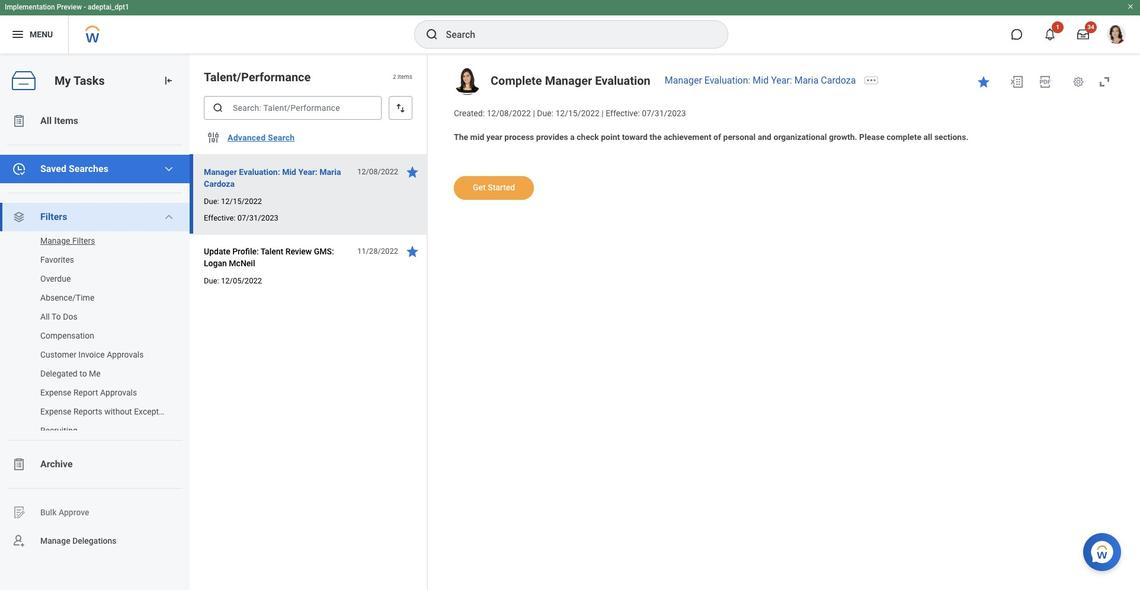 Task type: vqa. For each thing, say whether or not it's contained in the screenshot.
location image
no



Task type: locate. For each thing, give the bounding box(es) containing it.
07/31/2023
[[642, 109, 687, 118], [238, 213, 279, 222]]

2
[[393, 74, 396, 80]]

star image
[[406, 165, 420, 179], [406, 244, 420, 259]]

expense inside button
[[40, 407, 71, 416]]

2 all from the top
[[40, 312, 50, 321]]

process
[[505, 132, 534, 142]]

0 vertical spatial 12/08/2022
[[487, 109, 531, 118]]

1 vertical spatial star image
[[406, 244, 420, 259]]

0 vertical spatial expense
[[40, 388, 71, 397]]

and
[[758, 132, 772, 142]]

review
[[286, 247, 312, 256]]

0 horizontal spatial evaluation:
[[239, 167, 280, 177]]

0 horizontal spatial 07/31/2023
[[238, 213, 279, 222]]

approvals
[[107, 350, 144, 359], [100, 388, 137, 397]]

all items button
[[0, 107, 190, 135]]

invoice
[[78, 350, 105, 359]]

mid down search
[[282, 167, 297, 177]]

1 horizontal spatial maria
[[795, 75, 819, 86]]

due:
[[537, 109, 554, 118], [204, 197, 219, 206], [204, 276, 219, 285]]

evaluation: up of
[[705, 75, 751, 86]]

0 horizontal spatial year:
[[299, 167, 318, 177]]

due: for update profile: talent review gms: logan mcneil
[[204, 276, 219, 285]]

expense up recruiting
[[40, 407, 71, 416]]

1 vertical spatial manage
[[40, 536, 70, 545]]

2 list from the top
[[0, 231, 190, 440]]

1 vertical spatial filters
[[72, 236, 95, 246]]

all
[[40, 115, 52, 126], [40, 312, 50, 321]]

1 vertical spatial expense
[[40, 407, 71, 416]]

1 horizontal spatial effective:
[[606, 109, 640, 118]]

adeptai_dpt1
[[88, 3, 129, 11]]

favorites
[[40, 255, 74, 264]]

manage up favorites
[[40, 236, 70, 246]]

0 horizontal spatial |
[[533, 109, 535, 118]]

2 vertical spatial due:
[[204, 276, 219, 285]]

0 horizontal spatial maria
[[320, 167, 341, 177]]

menu banner
[[0, 0, 1141, 53]]

manage filters
[[40, 236, 95, 246]]

year: up the and
[[772, 75, 793, 86]]

favorites button
[[0, 250, 178, 269]]

chevron down image
[[164, 164, 174, 174]]

point
[[601, 132, 620, 142]]

1 all from the top
[[40, 115, 52, 126]]

list containing manage filters
[[0, 231, 190, 440]]

1 vertical spatial effective:
[[204, 213, 236, 222]]

menu button
[[0, 15, 68, 53]]

0 vertical spatial manage
[[40, 236, 70, 246]]

manager evaluation: mid year: maria cardoza
[[665, 75, 857, 86], [204, 167, 341, 189]]

my
[[55, 73, 71, 88]]

1 vertical spatial year:
[[299, 167, 318, 177]]

0 vertical spatial year:
[[772, 75, 793, 86]]

items
[[54, 115, 78, 126]]

manager evaluation: mid year: maria cardoza up the and
[[665, 75, 857, 86]]

12/15/2022 up effective: 07/31/2023
[[221, 197, 262, 206]]

0 vertical spatial approvals
[[107, 350, 144, 359]]

inbox large image
[[1078, 28, 1090, 40]]

effective:
[[606, 109, 640, 118], [204, 213, 236, 222]]

manage inside 'link'
[[40, 536, 70, 545]]

1 vertical spatial 12/08/2022
[[358, 167, 399, 176]]

1 vertical spatial evaluation:
[[239, 167, 280, 177]]

1 horizontal spatial filters
[[72, 236, 95, 246]]

advanced search button
[[223, 126, 300, 149]]

due: up effective: 07/31/2023
[[204, 197, 219, 206]]

11/28/2022
[[358, 247, 399, 256]]

1 horizontal spatial manager evaluation: mid year: maria cardoza
[[665, 75, 857, 86]]

list containing all items
[[0, 107, 190, 555]]

0 horizontal spatial filters
[[40, 211, 67, 222]]

0 horizontal spatial cardoza
[[204, 179, 235, 189]]

customer invoice approvals button
[[0, 345, 178, 364]]

0 vertical spatial mid
[[753, 75, 769, 86]]

0 horizontal spatial 12/08/2022
[[358, 167, 399, 176]]

-
[[84, 3, 86, 11]]

0 horizontal spatial effective:
[[204, 213, 236, 222]]

2 expense from the top
[[40, 407, 71, 416]]

notifications large image
[[1045, 28, 1057, 40]]

expense reports without exceptions button
[[0, 402, 178, 421]]

close environment banner image
[[1128, 3, 1135, 10]]

items
[[398, 74, 413, 80]]

approvals right invoice at the left of the page
[[107, 350, 144, 359]]

year:
[[772, 75, 793, 86], [299, 167, 318, 177]]

1 vertical spatial approvals
[[100, 388, 137, 397]]

due: up "provides"
[[537, 109, 554, 118]]

approvals up without
[[100, 388, 137, 397]]

0 vertical spatial filters
[[40, 211, 67, 222]]

Search Workday  search field
[[446, 21, 704, 47]]

cardoza up the growth.
[[822, 75, 857, 86]]

1 vertical spatial 12/15/2022
[[221, 197, 262, 206]]

07/31/2023 up the at the top right of page
[[642, 109, 687, 118]]

12/05/2022
[[221, 276, 262, 285]]

1 horizontal spatial search image
[[425, 27, 439, 42]]

bulk approve
[[40, 507, 89, 517]]

list
[[0, 107, 190, 555], [0, 231, 190, 440]]

to
[[80, 369, 87, 378]]

manager inside manager evaluation: mid year: maria cardoza
[[204, 167, 237, 177]]

manager up created: 12/08/2022 | due: 12/15/2022 | effective: 07/31/2023
[[545, 74, 593, 88]]

| up process
[[533, 109, 535, 118]]

expense inside button
[[40, 388, 71, 397]]

1 star image from the top
[[406, 165, 420, 179]]

1 manage from the top
[[40, 236, 70, 246]]

filters
[[40, 211, 67, 222], [72, 236, 95, 246]]

expense down delegated
[[40, 388, 71, 397]]

1 vertical spatial 07/31/2023
[[238, 213, 279, 222]]

dos
[[63, 312, 77, 321]]

34 button
[[1071, 21, 1098, 47]]

all left items
[[40, 115, 52, 126]]

1 vertical spatial manager evaluation: mid year: maria cardoza
[[204, 167, 341, 189]]

search image
[[425, 27, 439, 42], [212, 102, 224, 114]]

filters up "manage filters"
[[40, 211, 67, 222]]

filters button
[[0, 203, 190, 231]]

0 horizontal spatial search image
[[212, 102, 224, 114]]

manage down bulk
[[40, 536, 70, 545]]

07/31/2023 down due: 12/15/2022
[[238, 213, 279, 222]]

filters up 'favorites' button
[[72, 236, 95, 246]]

0 vertical spatial cardoza
[[822, 75, 857, 86]]

year: inside manager evaluation: mid year: maria cardoza
[[299, 167, 318, 177]]

1 list from the top
[[0, 107, 190, 555]]

saved searches button
[[0, 155, 190, 183]]

cardoza
[[822, 75, 857, 86], [204, 179, 235, 189]]

manager evaluation: mid year: maria cardoza link
[[665, 75, 857, 86]]

approvals inside 'button'
[[107, 350, 144, 359]]

1 horizontal spatial |
[[602, 109, 604, 118]]

evaluation: inside manager evaluation: mid year: maria cardoza
[[239, 167, 280, 177]]

manager evaluation: mid year: maria cardoza button
[[204, 165, 351, 191]]

expense
[[40, 388, 71, 397], [40, 407, 71, 416]]

perspective image
[[12, 210, 26, 224]]

year: down advanced search button
[[299, 167, 318, 177]]

0 vertical spatial star image
[[406, 165, 420, 179]]

profile logan mcneil image
[[1108, 25, 1127, 46]]

1 horizontal spatial manager
[[545, 74, 593, 88]]

maria
[[795, 75, 819, 86], [320, 167, 341, 177]]

0 horizontal spatial manager
[[204, 167, 237, 177]]

manage for manage filters
[[40, 236, 70, 246]]

0 horizontal spatial manager evaluation: mid year: maria cardoza
[[204, 167, 341, 189]]

approvals for expense report approvals
[[100, 388, 137, 397]]

1 horizontal spatial 12/08/2022
[[487, 109, 531, 118]]

12/08/2022
[[487, 109, 531, 118], [358, 167, 399, 176]]

12/15/2022 up "a"
[[556, 109, 600, 118]]

2 | from the left
[[602, 109, 604, 118]]

manage
[[40, 236, 70, 246], [40, 536, 70, 545]]

cardoza up due: 12/15/2022
[[204, 179, 235, 189]]

2 items
[[393, 74, 413, 80]]

justify image
[[11, 27, 25, 42]]

due: for manager evaluation: mid year: maria cardoza
[[204, 197, 219, 206]]

advanced search
[[228, 133, 295, 142]]

0 vertical spatial 12/15/2022
[[556, 109, 600, 118]]

1 vertical spatial due:
[[204, 197, 219, 206]]

0 vertical spatial due:
[[537, 109, 554, 118]]

profile:
[[233, 247, 259, 256]]

effective: down due: 12/15/2022
[[204, 213, 236, 222]]

0 horizontal spatial 12/15/2022
[[221, 197, 262, 206]]

effective: inside 'item list' element
[[204, 213, 236, 222]]

all for all items
[[40, 115, 52, 126]]

manager up achievement
[[665, 75, 703, 86]]

approvals inside button
[[100, 388, 137, 397]]

export to excel image
[[1011, 75, 1025, 89]]

0 vertical spatial search image
[[425, 27, 439, 42]]

employee's photo (maria cardoza) image
[[454, 68, 482, 95]]

2 manage from the top
[[40, 536, 70, 545]]

delegated
[[40, 369, 78, 378]]

my tasks element
[[0, 55, 190, 590]]

1 vertical spatial cardoza
[[204, 179, 235, 189]]

manager evaluation: mid year: maria cardoza down search
[[204, 167, 341, 189]]

complete
[[491, 74, 542, 88]]

delegations
[[72, 536, 117, 545]]

12/15/2022
[[556, 109, 600, 118], [221, 197, 262, 206]]

2 star image from the top
[[406, 244, 420, 259]]

1 vertical spatial maria
[[320, 167, 341, 177]]

mid up the and
[[753, 75, 769, 86]]

evaluation: down advanced search
[[239, 167, 280, 177]]

0 vertical spatial all
[[40, 115, 52, 126]]

manager up due: 12/15/2022
[[204, 167, 237, 177]]

| up the point
[[602, 109, 604, 118]]

1 horizontal spatial mid
[[753, 75, 769, 86]]

star image for maria
[[406, 165, 420, 179]]

1 horizontal spatial 07/31/2023
[[642, 109, 687, 118]]

searches
[[69, 163, 108, 174]]

0 vertical spatial evaluation:
[[705, 75, 751, 86]]

me
[[89, 369, 101, 378]]

manage inside button
[[40, 236, 70, 246]]

provides
[[537, 132, 569, 142]]

1 vertical spatial mid
[[282, 167, 297, 177]]

filters inside button
[[72, 236, 95, 246]]

0 horizontal spatial mid
[[282, 167, 297, 177]]

0 vertical spatial 07/31/2023
[[642, 109, 687, 118]]

expense report approvals
[[40, 388, 137, 397]]

1 vertical spatial all
[[40, 312, 50, 321]]

due: down logan
[[204, 276, 219, 285]]

0 vertical spatial effective:
[[606, 109, 640, 118]]

1 vertical spatial search image
[[212, 102, 224, 114]]

effective: up toward
[[606, 109, 640, 118]]

all left 'to' at left
[[40, 312, 50, 321]]

1 horizontal spatial cardoza
[[822, 75, 857, 86]]

1 expense from the top
[[40, 388, 71, 397]]



Task type: describe. For each thing, give the bounding box(es) containing it.
absence/time
[[40, 293, 94, 302]]

chevron down image
[[164, 212, 174, 222]]

all for all to dos
[[40, 312, 50, 321]]

compensation button
[[0, 326, 178, 345]]

overdue
[[40, 274, 71, 283]]

compensation
[[40, 331, 94, 340]]

fullscreen image
[[1098, 75, 1113, 89]]

report
[[74, 388, 98, 397]]

talent
[[261, 247, 284, 256]]

1 | from the left
[[533, 109, 535, 118]]

approvals for customer invoice approvals
[[107, 350, 144, 359]]

of
[[714, 132, 722, 142]]

bulk
[[40, 507, 57, 517]]

the mid year process provides a check point toward the achievement of personal and organizational growth. please complete all sections.
[[454, 132, 969, 142]]

manage for manage delegations
[[40, 536, 70, 545]]

12/08/2022 inside 'item list' element
[[358, 167, 399, 176]]

due: 12/05/2022
[[204, 276, 262, 285]]

tasks
[[74, 73, 105, 88]]

logan
[[204, 259, 227, 268]]

2 horizontal spatial manager
[[665, 75, 703, 86]]

rename image
[[12, 505, 26, 519]]

1 button
[[1038, 21, 1064, 47]]

implementation preview -   adeptai_dpt1
[[5, 3, 129, 11]]

year
[[487, 132, 503, 142]]

all items
[[40, 115, 78, 126]]

without
[[104, 407, 132, 416]]

complete all
[[887, 132, 933, 142]]

34
[[1088, 24, 1095, 30]]

view printable version (pdf) image
[[1039, 75, 1053, 89]]

manager evaluation: mid year: maria cardoza inside button
[[204, 167, 341, 189]]

recruiting
[[40, 426, 78, 435]]

the
[[454, 132, 469, 142]]

reports
[[74, 407, 102, 416]]

Search: Talent/Performance text field
[[204, 96, 382, 120]]

complete manager evaluation
[[491, 74, 651, 88]]

due: 12/15/2022
[[204, 197, 262, 206]]

organizational
[[774, 132, 828, 142]]

clipboard image
[[12, 114, 26, 128]]

customer invoice approvals
[[40, 350, 144, 359]]

mcneil
[[229, 259, 255, 268]]

a
[[571, 132, 575, 142]]

star image
[[977, 75, 992, 89]]

preview
[[57, 3, 82, 11]]

item list element
[[190, 55, 428, 590]]

recruiting button
[[0, 421, 178, 440]]

overdue button
[[0, 269, 178, 288]]

archive button
[[0, 450, 190, 479]]

workday assistant region
[[1084, 528, 1127, 571]]

effective: 07/31/2023
[[204, 213, 279, 222]]

expense for expense report approvals
[[40, 388, 71, 397]]

1 horizontal spatial year:
[[772, 75, 793, 86]]

1 horizontal spatial 12/15/2022
[[556, 109, 600, 118]]

menu
[[30, 29, 53, 39]]

cardoza inside manager evaluation: mid year: maria cardoza
[[204, 179, 235, 189]]

manage delegations link
[[0, 527, 190, 555]]

clock check image
[[12, 162, 26, 176]]

approve
[[59, 507, 89, 517]]

all to dos
[[40, 312, 77, 321]]

absence/time button
[[0, 288, 178, 307]]

star image for gms:
[[406, 244, 420, 259]]

search
[[268, 133, 295, 142]]

get started
[[473, 182, 515, 192]]

archive
[[40, 458, 73, 470]]

configure image
[[206, 130, 221, 145]]

maria inside manager evaluation: mid year: maria cardoza
[[320, 167, 341, 177]]

update profile: talent review gms: logan mcneil button
[[204, 244, 351, 270]]

clipboard image
[[12, 457, 26, 471]]

user plus image
[[12, 534, 26, 548]]

filters inside dropdown button
[[40, 211, 67, 222]]

please
[[860, 132, 885, 142]]

0 vertical spatial manager evaluation: mid year: maria cardoza
[[665, 75, 857, 86]]

the
[[650, 132, 662, 142]]

mid inside manager evaluation: mid year: maria cardoza
[[282, 167, 297, 177]]

update profile: talent review gms: logan mcneil
[[204, 247, 334, 268]]

check
[[577, 132, 599, 142]]

get started button
[[454, 176, 534, 200]]

12/15/2022 inside 'item list' element
[[221, 197, 262, 206]]

07/31/2023 inside 'item list' element
[[238, 213, 279, 222]]

bulk approve link
[[0, 498, 190, 527]]

get
[[473, 182, 486, 192]]

sort image
[[395, 102, 407, 114]]

customer
[[40, 350, 76, 359]]

update
[[204, 247, 230, 256]]

personal
[[724, 132, 756, 142]]

delegated to me
[[40, 369, 101, 378]]

saved searches
[[40, 163, 108, 174]]

1 horizontal spatial evaluation:
[[705, 75, 751, 86]]

exceptions
[[134, 407, 175, 416]]

growth.
[[830, 132, 858, 142]]

expense for expense reports without exceptions
[[40, 407, 71, 416]]

all to dos button
[[0, 307, 178, 326]]

gms:
[[314, 247, 334, 256]]

saved
[[40, 163, 66, 174]]

transformation import image
[[162, 75, 174, 87]]

evaluation
[[596, 74, 651, 88]]

sections.
[[935, 132, 969, 142]]

achievement
[[664, 132, 712, 142]]

expense report approvals button
[[0, 383, 178, 402]]

delegated to me button
[[0, 364, 178, 383]]

manage delegations
[[40, 536, 117, 545]]

talent/performance
[[204, 70, 311, 84]]

gear image
[[1073, 76, 1085, 88]]

created:
[[454, 109, 485, 118]]

to
[[52, 312, 61, 321]]

my tasks
[[55, 73, 105, 88]]

1
[[1057, 24, 1060, 30]]

0 vertical spatial maria
[[795, 75, 819, 86]]

implementation
[[5, 3, 55, 11]]

expense reports without exceptions
[[40, 407, 175, 416]]



